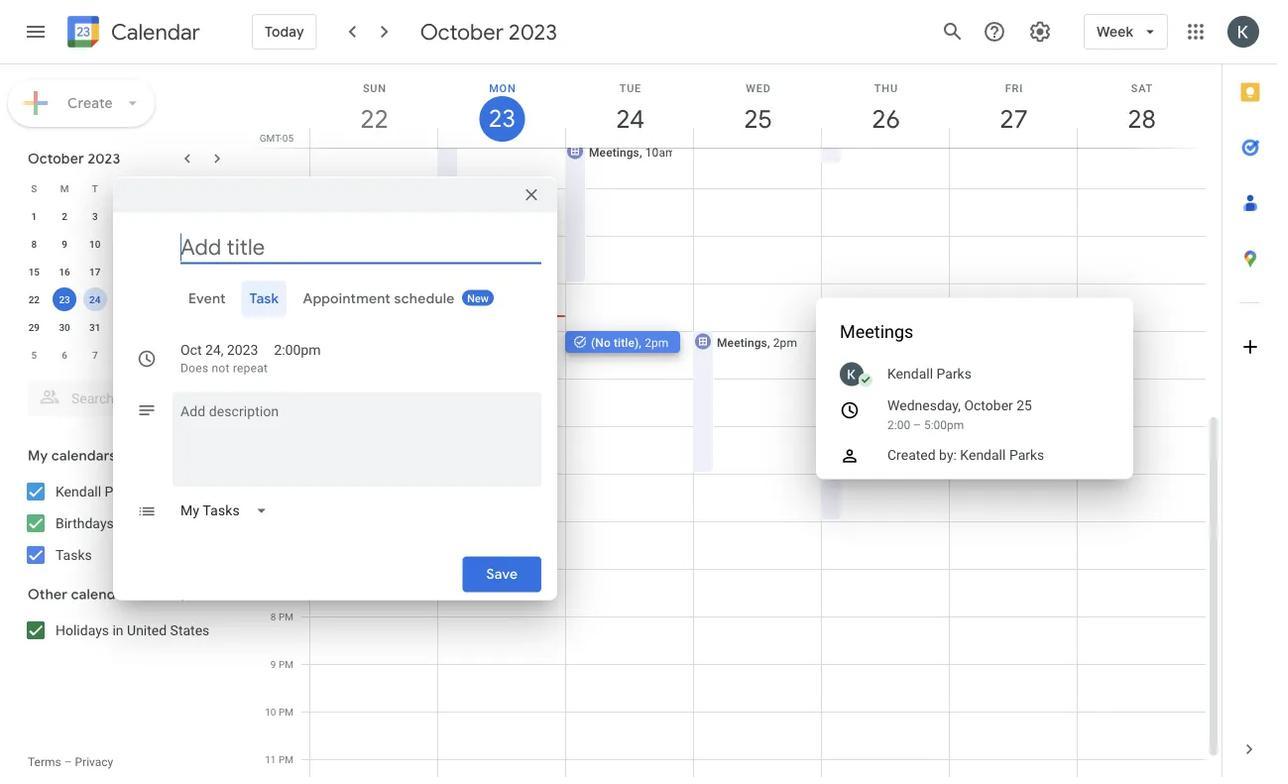 Task type: locate. For each thing, give the bounding box(es) containing it.
24 cell
[[80, 286, 110, 313]]

10
[[89, 238, 101, 250], [181, 349, 192, 361], [265, 706, 276, 718]]

0 vertical spatial 28
[[1127, 103, 1155, 135]]

1 horizontal spatial 4
[[271, 421, 276, 433]]

0 horizontal spatial 2023
[[88, 150, 120, 168]]

row down 3
[[19, 230, 232, 258]]

23 column header
[[437, 64, 566, 148]]

22
[[359, 103, 387, 135], [28, 294, 40, 306]]

mon
[[489, 82, 516, 94]]

17
[[89, 266, 101, 278]]

7 up 14 element
[[214, 210, 220, 222]]

21 element
[[205, 260, 229, 284]]

1 vertical spatial 8
[[271, 611, 276, 623]]

pm up "task" at the top left of page
[[279, 278, 294, 290]]

4 down "w"
[[123, 210, 128, 222]]

1 horizontal spatial 2pm
[[774, 336, 798, 350]]

0 vertical spatial october 2023
[[420, 18, 557, 46]]

8 up 15 element
[[31, 238, 37, 250]]

0 vertical spatial 4
[[123, 210, 128, 222]]

2 pm from the top
[[279, 421, 294, 433]]

1 horizontal spatial 10
[[181, 349, 192, 361]]

calendar
[[111, 18, 200, 46]]

1 horizontal spatial 28
[[1127, 103, 1155, 135]]

0 vertical spatial 9
[[62, 238, 67, 250]]

1 horizontal spatial 23
[[488, 103, 515, 134]]

am
[[278, 183, 294, 194]]

1 cell from the top
[[110, 230, 141, 258]]

0 vertical spatial 27
[[999, 103, 1027, 135]]

22 down sun
[[359, 103, 387, 135]]

10 inside grid
[[265, 706, 276, 718]]

2023 down create
[[88, 150, 120, 168]]

11 left am
[[265, 183, 276, 194]]

calendars for my calendars
[[51, 447, 116, 465]]

1 horizontal spatial 1
[[271, 278, 276, 290]]

5 down 29 element
[[31, 349, 37, 361]]

None field
[[173, 494, 284, 529]]

pm for 1 pm
[[279, 278, 294, 290]]

28 element
[[205, 288, 229, 311]]

1 horizontal spatial tab list
[[1223, 64, 1278, 722]]

create
[[67, 94, 113, 112]]

privacy link
[[75, 756, 113, 770]]

4 pm from the top
[[279, 659, 294, 671]]

2 horizontal spatial 2023
[[509, 18, 557, 46]]

new
[[467, 293, 489, 305]]

0 vertical spatial meetings
[[589, 145, 640, 159]]

4 inside grid
[[271, 421, 276, 433]]

, for meetings , 2pm
[[768, 336, 770, 350]]

pm up 9 pm
[[279, 611, 294, 623]]

11 for 11 am
[[265, 183, 276, 194]]

october up m
[[28, 150, 84, 168]]

pm down 10 pm
[[279, 754, 294, 766]]

10 for the 10 element
[[89, 238, 101, 250]]

4 pm
[[271, 421, 294, 433]]

1 vertical spatial october 2023
[[28, 150, 120, 168]]

–
[[64, 756, 72, 770]]

28 inside october 2023 grid
[[211, 294, 223, 306]]

0 horizontal spatial 2pm
[[645, 336, 669, 350]]

november 6 element
[[53, 343, 76, 367]]

0 vertical spatial 5
[[153, 210, 159, 222]]

2pm
[[645, 336, 669, 350], [774, 336, 798, 350]]

2
[[62, 210, 67, 222]]

repeat
[[233, 362, 268, 375]]

0 vertical spatial 1
[[31, 210, 37, 222]]

5 row from the top
[[19, 286, 232, 313]]

1 vertical spatial october
[[28, 150, 84, 168]]

1 t from the left
[[92, 183, 98, 194]]

10 for november 10 element
[[181, 349, 192, 361]]

9 down 2
[[62, 238, 67, 250]]

meetings for meetings , 4pm
[[845, 431, 896, 445]]

cell right 17 "element"
[[110, 258, 141, 286]]

24
[[615, 103, 643, 135], [89, 294, 101, 306]]

grid containing 22
[[254, 45, 1222, 778]]

row up 31 element
[[19, 286, 232, 313]]

11 down 10 pm
[[265, 754, 276, 766]]

1 vertical spatial calendars
[[71, 586, 136, 604]]

0 horizontal spatial october
[[28, 150, 84, 168]]

11 up "not"
[[211, 349, 223, 361]]

0 horizontal spatial 6
[[62, 349, 67, 361]]

4 inside row
[[123, 210, 128, 222]]

row containing 29
[[19, 313, 232, 341]]

4
[[123, 210, 128, 222], [271, 421, 276, 433]]

0 horizontal spatial october 2023
[[28, 150, 120, 168]]

4 down 2:00pm
[[271, 421, 276, 433]]

27 column header
[[949, 64, 1078, 148]]

11 inside "november 11" element
[[211, 349, 223, 361]]

calendars up in
[[71, 586, 136, 604]]

0 horizontal spatial 22
[[28, 294, 40, 306]]

2 horizontal spatial 9
[[271, 659, 276, 671]]

2 vertical spatial 11
[[265, 754, 276, 766]]

3
[[92, 210, 98, 222]]

1 vertical spatial 5
[[31, 349, 37, 361]]

1 up "task" at the top left of page
[[271, 278, 276, 290]]

31
[[89, 321, 101, 333]]

today
[[265, 23, 304, 41]]

meetings for meetings , 10am
[[589, 145, 640, 159]]

row up 3
[[19, 175, 232, 202]]

24 down 17
[[89, 294, 101, 306]]

9 left november 10 element
[[153, 349, 159, 361]]

row containing 1
[[19, 202, 232, 230]]

1 pm from the top
[[279, 278, 294, 290]]

1 vertical spatial meetings
[[717, 336, 768, 350]]

october 2023 up m
[[28, 150, 120, 168]]

1 row from the top
[[19, 175, 232, 202]]

week
[[1097, 23, 1134, 41]]

row containing 15
[[19, 258, 232, 286]]

1 inside row
[[31, 210, 37, 222]]

holidays
[[56, 622, 109, 639]]

november 7 element
[[83, 343, 107, 367]]

0 horizontal spatial tab list
[[129, 281, 542, 317]]

1 vertical spatial 22
[[28, 294, 40, 306]]

27 inside column header
[[999, 103, 1027, 135]]

1 left 2
[[31, 210, 37, 222]]

1
[[31, 210, 37, 222], [271, 278, 276, 290]]

1 vertical spatial 28
[[211, 294, 223, 306]]

9 up 10 pm
[[271, 659, 276, 671]]

pm down 9 pm
[[279, 706, 294, 718]]

0 horizontal spatial 4
[[123, 210, 128, 222]]

8 for 8
[[31, 238, 37, 250]]

0 horizontal spatial 28
[[211, 294, 223, 306]]

row group
[[19, 202, 232, 369]]

0 horizontal spatial 10
[[89, 238, 101, 250]]

0 horizontal spatial 23
[[59, 294, 70, 306]]

0 horizontal spatial 27
[[181, 294, 192, 306]]

0 horizontal spatial 24
[[89, 294, 101, 306]]

6 row from the top
[[19, 313, 232, 341]]

pm down 8 pm
[[279, 659, 294, 671]]

0 horizontal spatial t
[[92, 183, 98, 194]]

, for meetings , 10am
[[640, 145, 642, 159]]

6 up 13 element
[[184, 210, 189, 222]]

create button
[[8, 79, 155, 127]]

0 horizontal spatial s
[[31, 183, 37, 194]]

5 pm from the top
[[279, 706, 294, 718]]

,
[[640, 145, 642, 159], [639, 336, 642, 350], [768, 336, 770, 350], [896, 431, 898, 445]]

pm down 2:00pm
[[279, 421, 294, 433]]

october 2023 up "mon"
[[420, 18, 557, 46]]

t up 3
[[92, 183, 98, 194]]

10 for 10 pm
[[265, 706, 276, 718]]

9
[[62, 238, 67, 250], [153, 349, 159, 361], [271, 659, 276, 671]]

1 vertical spatial 4
[[271, 421, 276, 433]]

22 column header
[[310, 64, 438, 148]]

cell right "24" element
[[110, 286, 141, 313]]

28 down "21"
[[211, 294, 223, 306]]

20
[[181, 266, 192, 278]]

23 down "mon"
[[488, 103, 515, 134]]

15
[[28, 266, 40, 278]]

row down 31 element
[[19, 341, 232, 369]]

calendars up kendall
[[51, 447, 116, 465]]

task button
[[242, 281, 287, 317]]

f
[[184, 183, 189, 194]]

1 vertical spatial 11
[[211, 349, 223, 361]]

1 vertical spatial 24
[[89, 294, 101, 306]]

1 horizontal spatial october
[[420, 18, 504, 46]]

2 vertical spatial 2023
[[227, 342, 258, 359]]

24 down "tue"
[[615, 103, 643, 135]]

22 up "29"
[[28, 294, 40, 306]]

1 vertical spatial 7
[[92, 349, 98, 361]]

november 5 element
[[22, 343, 46, 367]]

1 horizontal spatial 8
[[271, 611, 276, 623]]

30 element
[[53, 315, 76, 339]]

cell right the 10 element
[[110, 230, 141, 258]]

1 horizontal spatial meetings
[[717, 336, 768, 350]]

1 horizontal spatial 9
[[153, 349, 159, 361]]

0 vertical spatial 7
[[214, 210, 220, 222]]

1 for 1 pm
[[271, 278, 276, 290]]

1 vertical spatial 6
[[62, 349, 67, 361]]

0 vertical spatial 22
[[359, 103, 387, 135]]

22 inside column header
[[359, 103, 387, 135]]

1 horizontal spatial s
[[214, 183, 220, 194]]

2023
[[509, 18, 557, 46], [88, 150, 120, 168], [227, 342, 258, 359]]

1 horizontal spatial 24
[[615, 103, 643, 135]]

1 vertical spatial 1
[[271, 278, 276, 290]]

23 down 16
[[59, 294, 70, 306]]

27 down fri
[[999, 103, 1027, 135]]

1 inside grid
[[271, 278, 276, 290]]

2 cell from the top
[[110, 258, 141, 286]]

row
[[19, 175, 232, 202], [19, 202, 232, 230], [19, 230, 232, 258], [19, 258, 232, 286], [19, 286, 232, 313], [19, 313, 232, 341], [19, 341, 232, 369]]

sun
[[363, 82, 387, 94]]

2 horizontal spatial meetings
[[845, 431, 896, 445]]

row down "w"
[[19, 202, 232, 230]]

1 horizontal spatial 27
[[999, 103, 1027, 135]]

november 11 element
[[205, 343, 229, 367]]

2 horizontal spatial 10
[[265, 706, 276, 718]]

1 vertical spatial 27
[[181, 294, 192, 306]]

1 vertical spatial 9
[[153, 349, 159, 361]]

0 vertical spatial 6
[[184, 210, 189, 222]]

27 down 20
[[181, 294, 192, 306]]

october
[[420, 18, 504, 46], [28, 150, 84, 168]]

31 element
[[83, 315, 107, 339]]

my calendars
[[28, 447, 116, 465]]

10 up does
[[181, 349, 192, 361]]

6 down 30 element
[[62, 349, 67, 361]]

(no title) , 2pm
[[591, 336, 669, 350]]

1 horizontal spatial t
[[153, 183, 159, 194]]

0 vertical spatial 11
[[265, 183, 276, 194]]

6 pm from the top
[[279, 754, 294, 766]]

tab list containing event
[[129, 281, 542, 317]]

sun 22
[[359, 82, 387, 135]]

27 inside "element"
[[181, 294, 192, 306]]

thu
[[875, 82, 899, 94]]

mon 23
[[488, 82, 516, 134]]

10 up 11 pm
[[265, 706, 276, 718]]

2023 up repeat
[[227, 342, 258, 359]]

0 vertical spatial 24
[[615, 103, 643, 135]]

9 inside grid
[[271, 659, 276, 671]]

pm for 4 pm
[[279, 421, 294, 433]]

0 vertical spatial calendars
[[51, 447, 116, 465]]

grid
[[254, 45, 1222, 778]]

0 vertical spatial october
[[420, 18, 504, 46]]

7
[[214, 210, 220, 222], [92, 349, 98, 361]]

11 am
[[265, 183, 294, 194]]

0 vertical spatial 10
[[89, 238, 101, 250]]

3 pm from the top
[[279, 611, 294, 623]]

7 row from the top
[[19, 341, 232, 369]]

23 cell
[[49, 286, 80, 313]]

cell
[[110, 230, 141, 258], [110, 258, 141, 286], [110, 286, 141, 313], [110, 313, 141, 341]]

3 cell from the top
[[110, 286, 141, 313]]

kendall parks
[[56, 484, 140, 500]]

28 down sat
[[1127, 103, 1155, 135]]

5 right 3
[[153, 210, 159, 222]]

29 element
[[22, 315, 46, 339]]

2 s from the left
[[214, 183, 220, 194]]

2 vertical spatial 9
[[271, 659, 276, 671]]

2023 up "mon"
[[509, 18, 557, 46]]

2 row from the top
[[19, 202, 232, 230]]

11 for 11 pm
[[265, 754, 276, 766]]

t left f
[[153, 183, 159, 194]]

0 vertical spatial 8
[[31, 238, 37, 250]]

8 inside october 2023 grid
[[31, 238, 37, 250]]

tasks
[[56, 547, 92, 563]]

tue 24
[[615, 82, 643, 135]]

holidays in united states
[[56, 622, 210, 639]]

3 row from the top
[[19, 230, 232, 258]]

8 up 9 pm
[[271, 611, 276, 623]]

s right f
[[214, 183, 220, 194]]

october up "mon"
[[420, 18, 504, 46]]

4 row from the top
[[19, 258, 232, 286]]

1 vertical spatial 23
[[59, 294, 70, 306]]

2 vertical spatial 10
[[265, 706, 276, 718]]

None search field
[[0, 373, 246, 417]]

my calendars list
[[4, 476, 246, 571]]

row up november 8 element
[[19, 313, 232, 341]]

0 horizontal spatial 1
[[31, 210, 37, 222]]

8 for 8 pm
[[271, 611, 276, 623]]

2 vertical spatial meetings
[[845, 431, 896, 445]]

gmt-
[[260, 132, 282, 144]]

s left m
[[31, 183, 37, 194]]

t
[[92, 183, 98, 194], [153, 183, 159, 194]]

cell up november 8 element
[[110, 313, 141, 341]]

7 down 31 element
[[92, 349, 98, 361]]

0 horizontal spatial 8
[[31, 238, 37, 250]]

october 2023
[[420, 18, 557, 46], [28, 150, 120, 168]]

1 horizontal spatial 6
[[184, 210, 189, 222]]

1 horizontal spatial 7
[[214, 210, 220, 222]]

10 up 17
[[89, 238, 101, 250]]

0 vertical spatial 2023
[[509, 18, 557, 46]]

15 element
[[22, 260, 46, 284]]

s
[[31, 183, 37, 194], [214, 183, 220, 194]]

tab list
[[1223, 64, 1278, 722], [129, 281, 542, 317]]

event button
[[181, 281, 234, 317]]

1 horizontal spatial 22
[[359, 103, 387, 135]]

23, today element
[[53, 288, 76, 311]]

wed 25
[[743, 82, 771, 135]]

10am
[[646, 145, 676, 159]]

14 element
[[205, 232, 229, 256]]

16 element
[[53, 260, 76, 284]]

row up "24" element
[[19, 258, 232, 286]]

0 vertical spatial 23
[[488, 103, 515, 134]]

4 cell from the top
[[110, 313, 141, 341]]

0 horizontal spatial 5
[[31, 349, 37, 361]]

week button
[[1084, 8, 1169, 56]]

fri 27
[[999, 82, 1027, 135]]

1 vertical spatial 10
[[181, 349, 192, 361]]

8
[[31, 238, 37, 250], [271, 611, 276, 623]]

0 horizontal spatial meetings
[[589, 145, 640, 159]]



Task type: describe. For each thing, give the bounding box(es) containing it.
0 horizontal spatial 9
[[62, 238, 67, 250]]

28 inside column header
[[1127, 103, 1155, 135]]

november 9 element
[[144, 343, 168, 367]]

22 link
[[352, 96, 397, 142]]

25 column header
[[693, 64, 822, 148]]

schedule
[[394, 290, 455, 308]]

4 for 4 pm
[[271, 421, 276, 433]]

13
[[181, 238, 192, 250]]

20 element
[[174, 260, 198, 284]]

14
[[211, 238, 223, 250]]

m
[[60, 183, 69, 194]]

row containing 22
[[19, 286, 232, 313]]

tue
[[620, 82, 642, 94]]

settings menu image
[[1029, 20, 1053, 44]]

kendall
[[56, 484, 101, 500]]

28 column header
[[1077, 64, 1206, 148]]

row containing 5
[[19, 341, 232, 369]]

11 pm
[[265, 754, 294, 766]]

24 inside 'cell'
[[89, 294, 101, 306]]

pm for 8 pm
[[279, 611, 294, 623]]

terms
[[28, 756, 61, 770]]

other
[[28, 586, 68, 604]]

november 10 element
[[174, 343, 198, 367]]

fri
[[1006, 82, 1024, 94]]

in
[[113, 622, 124, 639]]

pm for 10 pm
[[279, 706, 294, 718]]

1 horizontal spatial 2023
[[227, 342, 258, 359]]

23 link
[[480, 96, 525, 142]]

thu 26
[[871, 82, 899, 135]]

appointment schedule
[[303, 290, 455, 308]]

1 horizontal spatial 5
[[153, 210, 159, 222]]

22 element
[[22, 288, 46, 311]]

cell for 10
[[110, 230, 141, 258]]

28 link
[[1119, 96, 1165, 142]]

9 for 9 pm
[[271, 659, 276, 671]]

other calendars
[[28, 586, 136, 604]]

Search for people text field
[[40, 381, 214, 417]]

parks
[[105, 484, 140, 500]]

29
[[28, 321, 40, 333]]

meetings , 4pm
[[845, 431, 926, 445]]

w
[[121, 183, 130, 194]]

title)
[[614, 336, 639, 350]]

1 for 1
[[31, 210, 37, 222]]

birthdays
[[56, 515, 114, 532]]

appointment
[[303, 290, 391, 308]]

row containing s
[[19, 175, 232, 202]]

1 2pm from the left
[[645, 336, 669, 350]]

24 link
[[608, 96, 653, 142]]

16
[[59, 266, 70, 278]]

27 element
[[174, 288, 198, 311]]

2 t from the left
[[153, 183, 159, 194]]

new element
[[462, 290, 494, 306]]

today button
[[252, 8, 317, 56]]

does
[[181, 362, 209, 375]]

2 2pm from the left
[[774, 336, 798, 350]]

october 2023 grid
[[19, 175, 232, 369]]

11 for 11
[[211, 349, 223, 361]]

23 inside cell
[[59, 294, 70, 306]]

0 horizontal spatial 7
[[92, 349, 98, 361]]

my calendars button
[[4, 440, 246, 472]]

2:00pm
[[274, 342, 321, 359]]

9 pm
[[271, 659, 294, 671]]

26 column header
[[821, 64, 950, 148]]

not
[[212, 362, 230, 375]]

privacy
[[75, 756, 113, 770]]

21
[[211, 266, 223, 278]]

22 inside october 2023 grid
[[28, 294, 40, 306]]

wed
[[746, 82, 771, 94]]

task
[[250, 290, 279, 308]]

24,
[[205, 342, 224, 359]]

gmt-05
[[260, 132, 294, 144]]

states
[[170, 622, 210, 639]]

1 vertical spatial 2023
[[88, 150, 120, 168]]

sat 28
[[1127, 82, 1155, 135]]

10 pm
[[265, 706, 294, 718]]

add other calendars image
[[173, 584, 192, 604]]

8 pm
[[271, 611, 294, 623]]

cell for 17
[[110, 258, 141, 286]]

calendars for other calendars
[[71, 586, 136, 604]]

row containing 8
[[19, 230, 232, 258]]

10 element
[[83, 232, 107, 256]]

main drawer image
[[24, 20, 48, 44]]

sat
[[1132, 82, 1154, 94]]

united
[[127, 622, 167, 639]]

meetings , 10am
[[589, 145, 676, 159]]

oct 24, 2023
[[181, 342, 258, 359]]

pm for 9 pm
[[279, 659, 294, 671]]

calendar heading
[[107, 18, 200, 46]]

17 element
[[83, 260, 107, 284]]

1 s from the left
[[31, 183, 37, 194]]

, for meetings , 4pm
[[896, 431, 898, 445]]

event
[[188, 290, 226, 308]]

24 inside column header
[[615, 103, 643, 135]]

24 column header
[[565, 64, 694, 148]]

support image
[[983, 20, 1007, 44]]

24 element
[[83, 288, 107, 311]]

4pm
[[901, 431, 926, 445]]

30
[[59, 321, 70, 333]]

27 link
[[991, 96, 1037, 142]]

Add title text field
[[181, 233, 542, 262]]

9 for november 9 element
[[153, 349, 159, 361]]

pm for 11 pm
[[279, 754, 294, 766]]

meetings for meetings , 2pm
[[717, 336, 768, 350]]

calendar element
[[63, 12, 200, 56]]

other calendars button
[[4, 579, 246, 611]]

26 link
[[864, 96, 909, 142]]

25
[[743, 103, 771, 135]]

1 horizontal spatial october 2023
[[420, 18, 557, 46]]

Add description text field
[[173, 400, 542, 472]]

1 pm
[[271, 278, 294, 290]]

does not repeat
[[181, 362, 268, 375]]

terms link
[[28, 756, 61, 770]]

november 8 element
[[114, 343, 137, 367]]

23 inside mon 23
[[488, 103, 515, 134]]

row group containing 1
[[19, 202, 232, 369]]

(no
[[591, 336, 611, 350]]

terms – privacy
[[28, 756, 113, 770]]

25 link
[[736, 96, 781, 142]]

cell for 31
[[110, 313, 141, 341]]

26
[[871, 103, 899, 135]]

4 for 4
[[123, 210, 128, 222]]

13 element
[[174, 232, 198, 256]]

05
[[282, 132, 294, 144]]

oct
[[181, 342, 202, 359]]

my
[[28, 447, 48, 465]]



Task type: vqa. For each thing, say whether or not it's contained in the screenshot.
right the have
no



